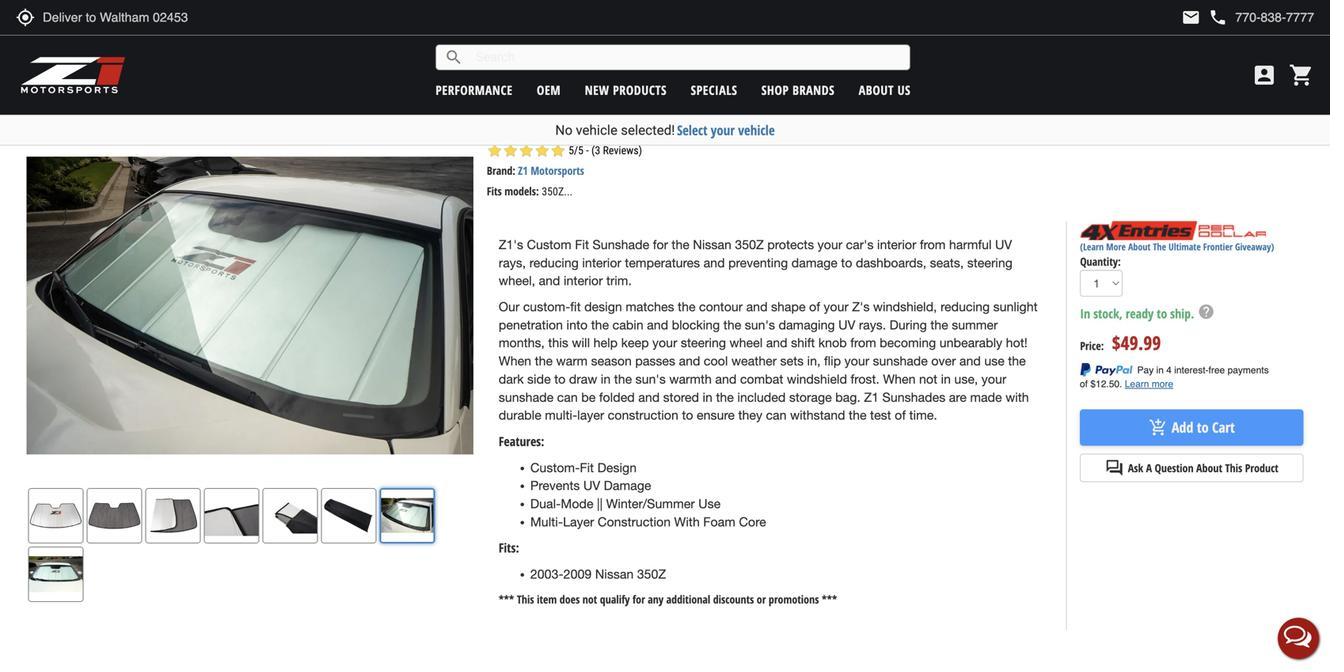 Task type: vqa. For each thing, say whether or not it's contained in the screenshot.
Capable
no



Task type: locate. For each thing, give the bounding box(es) containing it.
0 horizontal spatial reducing
[[530, 256, 579, 270]]

the up temperatures
[[672, 238, 690, 252]]

reducing down 'custom'
[[530, 256, 579, 270]]

z1 up models:
[[518, 163, 528, 178]]

Search search field
[[464, 45, 910, 70]]

0 horizontal spatial of
[[810, 300, 821, 314]]

0 vertical spatial for
[[653, 238, 668, 252]]

fit down new products link
[[620, 111, 640, 139]]

from inside z1's custom fit sunshade for the nissan 350z protects your car's interior from harmful uv rays, reducing interior temperatures and preventing damage to dashboards, seats, steering wheel, and interior trim.
[[920, 238, 946, 252]]

sunshade up 'trim.' on the top of page
[[593, 238, 650, 252]]

parts
[[71, 84, 93, 99]]

uv up ||
[[584, 479, 601, 494]]

about right question
[[1197, 461, 1223, 476]]

and up custom-
[[539, 274, 560, 288]]

1 vertical spatial this
[[517, 592, 534, 607]]

car's
[[846, 238, 874, 252]]

1 horizontal spatial for
[[653, 238, 668, 252]]

1 horizontal spatial reducing
[[941, 300, 990, 314]]

not right does
[[583, 592, 598, 607]]

sun's down 'passes'
[[636, 372, 666, 387]]

1 vertical spatial when
[[883, 372, 916, 387]]

1 vertical spatial nissan
[[595, 568, 634, 582]]

0 vertical spatial not
[[920, 372, 938, 387]]

ensure
[[697, 408, 735, 423]]

sunshade down specials link
[[645, 111, 722, 139]]

test
[[871, 408, 892, 423]]

custom-
[[553, 111, 620, 139], [531, 461, 580, 476]]

1 vertical spatial custom-
[[531, 461, 580, 476]]

4 star from the left
[[535, 143, 550, 159]]

design
[[585, 300, 622, 314]]

the down bag.
[[849, 408, 867, 423]]

performance
[[13, 84, 69, 99]]

uv right harmful
[[996, 238, 1013, 252]]

0 horizontal spatial ***
[[499, 592, 514, 607]]

and up the construction
[[639, 390, 660, 405]]

steering down blocking
[[681, 336, 726, 351]]

cool
[[704, 354, 728, 369]]

z1
[[487, 111, 505, 139], [518, 163, 528, 178], [864, 390, 879, 405]]

flip
[[825, 354, 841, 369]]

about
[[859, 82, 894, 99], [1129, 240, 1151, 253], [1197, 461, 1223, 476]]

1 horizontal spatial in
[[703, 390, 713, 405]]

2003-
[[531, 568, 564, 582]]

wheel,
[[499, 274, 536, 288]]

0 vertical spatial nissan
[[693, 238, 732, 252]]

summer
[[952, 318, 998, 333]]

of up damaging
[[810, 300, 821, 314]]

0 horizontal spatial 350z
[[510, 111, 548, 139]]

for
[[653, 238, 668, 252], [633, 592, 645, 607]]

0 vertical spatial steering
[[968, 256, 1013, 270]]

about left the us
[[859, 82, 894, 99]]

stored
[[664, 390, 699, 405]]

interior up dashboards,
[[878, 238, 917, 252]]

no
[[556, 122, 573, 138]]

0 vertical spatial 350z
[[510, 111, 548, 139]]

trim.
[[607, 274, 632, 288]]

uv inside custom-fit design prevents uv damage dual-mode || winter/summer use multi-layer construction with foam core
[[584, 479, 601, 494]]

warmth
[[670, 372, 712, 387]]

1 horizontal spatial steering
[[968, 256, 1013, 270]]

from
[[920, 238, 946, 252], [851, 336, 877, 351]]

to down stored
[[682, 408, 694, 423]]

passes
[[636, 354, 676, 369]]

this left product
[[1226, 461, 1243, 476]]

0 vertical spatial sunshade
[[645, 111, 722, 139]]

oem link
[[537, 82, 561, 99]]

sunshade inside z1's custom fit sunshade for the nissan 350z protects your car's interior from harmful uv rays, reducing interior temperatures and preventing damage to dashboards, seats, steering wheel, and interior trim.
[[593, 238, 650, 252]]

of
[[810, 300, 821, 314], [895, 408, 906, 423]]

0 vertical spatial interior
[[878, 238, 917, 252]]

1 horizontal spatial when
[[883, 372, 916, 387]]

side
[[528, 372, 551, 387]]

uv down z's
[[839, 318, 856, 333]]

2 star from the left
[[503, 143, 519, 159]]

and down cool
[[716, 372, 737, 387]]

price: $49.99
[[1081, 330, 1162, 356]]

your down the 'use'
[[982, 372, 1007, 387]]

phone link
[[1209, 8, 1315, 27]]

||
[[597, 497, 603, 512]]

z1 down performance link
[[487, 111, 505, 139]]

1 vertical spatial sunshade
[[499, 390, 554, 405]]

new products
[[585, 82, 667, 99]]

product
[[1246, 461, 1279, 476]]

help right ship.
[[1198, 303, 1216, 321]]

2 horizontal spatial 350z
[[735, 238, 764, 252]]

0 horizontal spatial this
[[517, 592, 534, 607]]

uv inside z1's custom fit sunshade for the nissan 350z protects your car's interior from harmful uv rays, reducing interior temperatures and preventing damage to dashboards, seats, steering wheel, and interior trim.
[[996, 238, 1013, 252]]

0 vertical spatial help
[[1198, 303, 1216, 321]]

0 horizontal spatial steering
[[681, 336, 726, 351]]

1 horizontal spatial nissan
[[693, 238, 732, 252]]

0 vertical spatial from
[[920, 238, 946, 252]]

price:
[[1081, 339, 1105, 354]]

of right the test
[[895, 408, 906, 423]]

z's
[[853, 300, 870, 314]]

your up damage
[[818, 238, 843, 252]]

vehicle up the 5/5 -
[[576, 122, 618, 138]]

0 vertical spatial uv
[[996, 238, 1013, 252]]

promotions
[[769, 592, 819, 607]]

1 vertical spatial uv
[[839, 318, 856, 333]]

becoming
[[880, 336, 937, 351]]

2 vertical spatial z1
[[864, 390, 879, 405]]

construction
[[598, 515, 671, 530]]

the
[[1154, 240, 1167, 253]]

help up season
[[594, 336, 618, 351]]

1 *** from the left
[[499, 592, 514, 607]]

for up temperatures
[[653, 238, 668, 252]]

1 horizontal spatial help
[[1198, 303, 1216, 321]]

can up "multi-"
[[557, 390, 578, 405]]

vehicle down shop
[[739, 121, 775, 139]]

1 horizontal spatial 350z
[[637, 568, 666, 582]]

to right add
[[1198, 418, 1209, 438]]

frost.
[[851, 372, 880, 387]]

350z up preventing
[[735, 238, 764, 252]]

0 vertical spatial can
[[557, 390, 578, 405]]

fit inside custom-fit design prevents uv damage dual-mode || winter/summer use multi-layer construction with foam core
[[580, 461, 594, 476]]

season
[[591, 354, 632, 369]]

2 vertical spatial 350z
[[637, 568, 666, 582]]

fit left design
[[580, 461, 594, 476]]

about us
[[859, 82, 911, 99]]

can
[[557, 390, 578, 405], [766, 408, 787, 423]]

ship.
[[1171, 305, 1195, 322]]

0 horizontal spatial sunshade
[[499, 390, 554, 405]]

in up ensure
[[703, 390, 713, 405]]

mail
[[1182, 8, 1201, 27]]

to
[[841, 256, 853, 270], [1157, 305, 1168, 322], [555, 372, 566, 387], [682, 408, 694, 423], [1198, 418, 1209, 438]]

over
[[932, 354, 956, 369]]

fits:
[[499, 540, 519, 557]]

0 horizontal spatial sun's
[[636, 372, 666, 387]]

windshield,
[[874, 300, 937, 314]]

in
[[1081, 305, 1091, 322]]

1 vertical spatial z1
[[518, 163, 528, 178]]

sunshade inside z1 350z custom-fit sunshade star star star star star 5/5 - (3 reviews) brand: z1 motorsports fits models: 350z...
[[645, 111, 722, 139]]

2 horizontal spatial z1
[[864, 390, 879, 405]]

2 horizontal spatial uv
[[996, 238, 1013, 252]]

fit
[[620, 111, 640, 139], [575, 238, 589, 252], [580, 461, 594, 476]]

this left item
[[517, 592, 534, 607]]

0 vertical spatial reducing
[[530, 256, 579, 270]]

can down included
[[766, 408, 787, 423]]

nissan up qualify
[[595, 568, 634, 582]]

account_box
[[1252, 63, 1278, 88]]

when up sunshades
[[883, 372, 916, 387]]

1 horizontal spatial uv
[[839, 318, 856, 333]]

star
[[487, 143, 503, 159], [503, 143, 519, 159], [519, 143, 535, 159], [535, 143, 550, 159], [550, 143, 566, 159]]

1 vertical spatial help
[[594, 336, 618, 351]]

fit right 'custom'
[[575, 238, 589, 252]]

sunlight
[[994, 300, 1038, 314]]

1 horizontal spatial sunshade
[[873, 354, 928, 369]]

interior up fit
[[564, 274, 603, 288]]

0 horizontal spatial about
[[859, 82, 894, 99]]

0 horizontal spatial uv
[[584, 479, 601, 494]]

5 star from the left
[[550, 143, 566, 159]]

sun's up wheel
[[745, 318, 776, 333]]

question_answer ask a question about this product
[[1106, 459, 1279, 478]]

and up sets
[[767, 336, 788, 351]]

0 vertical spatial about
[[859, 82, 894, 99]]

*** right promotions
[[822, 592, 838, 607]]

performance parts
[[13, 84, 93, 99]]

1 horizontal spatial not
[[920, 372, 938, 387]]

1 horizontal spatial about
[[1129, 240, 1151, 253]]

2 vertical spatial about
[[1197, 461, 1223, 476]]

0 horizontal spatial help
[[594, 336, 618, 351]]

350z...
[[542, 185, 573, 198]]

in stock, ready to ship. help
[[1081, 303, 1216, 322]]

1 vertical spatial of
[[895, 408, 906, 423]]

will
[[572, 336, 590, 351]]

1 vertical spatial 350z
[[735, 238, 764, 252]]

vehicle inside no vehicle selected! select your vehicle
[[576, 122, 618, 138]]

shopping_cart
[[1290, 63, 1315, 88]]

1 vertical spatial reducing
[[941, 300, 990, 314]]

nissan up preventing
[[693, 238, 732, 252]]

preventing
[[729, 256, 788, 270]]

0 horizontal spatial vehicle
[[576, 122, 618, 138]]

1 horizontal spatial can
[[766, 408, 787, 423]]

1 horizontal spatial sun's
[[745, 318, 776, 333]]

to down car's
[[841, 256, 853, 270]]

in down over
[[941, 372, 951, 387]]

sets
[[781, 354, 804, 369]]

0 vertical spatial fit
[[620, 111, 640, 139]]

interior up 'trim.' on the top of page
[[583, 256, 622, 270]]

my_location
[[16, 8, 35, 27]]

to right side
[[555, 372, 566, 387]]

1 vertical spatial can
[[766, 408, 787, 423]]

models:
[[505, 184, 539, 199]]

1 vertical spatial not
[[583, 592, 598, 607]]

2 vertical spatial uv
[[584, 479, 601, 494]]

1 horizontal spatial vehicle
[[739, 121, 775, 139]]

for left any
[[633, 592, 645, 607]]

0 horizontal spatial from
[[851, 336, 877, 351]]

350z inside z1 350z custom-fit sunshade star star star star star 5/5 - (3 reviews) brand: z1 motorsports fits models: 350z...
[[510, 111, 548, 139]]

1 horizontal spatial ***
[[822, 592, 838, 607]]

1 vertical spatial fit
[[575, 238, 589, 252]]

about left "the"
[[1129, 240, 1151, 253]]

1 vertical spatial from
[[851, 336, 877, 351]]

weather
[[732, 354, 777, 369]]

z1 down the frost. on the bottom right of the page
[[864, 390, 879, 405]]

in down season
[[601, 372, 611, 387]]

item
[[537, 592, 557, 607]]

they
[[739, 408, 763, 423]]

and down matches
[[647, 318, 669, 333]]

2 vertical spatial fit
[[580, 461, 594, 476]]

1 vertical spatial sunshade
[[593, 238, 650, 252]]

sunshade up durable
[[499, 390, 554, 405]]

products
[[613, 82, 667, 99]]

0 horizontal spatial z1
[[487, 111, 505, 139]]

to left ship.
[[1157, 305, 1168, 322]]

z1 inside the "our custom-fit design matches the contour and shape of your z's windshield, reducing sunlight penetration into the cabin and blocking the sun's damaging uv rays. during the summer months, this will help keep your steering wheel and shift knob from becoming unbearably hot! when the warm season passes and cool weather sets in, flip your sunshade over and use the dark side to draw in the sun's warmth and combat windshield frost. when not in use, your sunshade can be folded and stored in the included storage bag. z1 sunshades are made with durable multi-layer construction to ensure they can withstand the test of time."
[[864, 390, 879, 405]]

1 vertical spatial about
[[1129, 240, 1151, 253]]

from up the seats,
[[920, 238, 946, 252]]

select your vehicle link
[[677, 121, 775, 139]]

0 horizontal spatial when
[[499, 354, 532, 369]]

us
[[898, 82, 911, 99]]

1 star from the left
[[487, 143, 503, 159]]

when up dark
[[499, 354, 532, 369]]

draw
[[569, 372, 598, 387]]

in
[[601, 372, 611, 387], [941, 372, 951, 387], [703, 390, 713, 405]]

features:
[[499, 433, 545, 450]]

fit
[[571, 300, 581, 314]]

custom- inside z1 350z custom-fit sunshade star star star star star 5/5 - (3 reviews) brand: z1 motorsports fits models: 350z...
[[553, 111, 620, 139]]

0 vertical spatial custom-
[[553, 111, 620, 139]]

not up sunshades
[[920, 372, 938, 387]]

1 horizontal spatial from
[[920, 238, 946, 252]]

2 vertical spatial interior
[[564, 274, 603, 288]]

3 star from the left
[[519, 143, 535, 159]]

be
[[582, 390, 596, 405]]

1 vertical spatial steering
[[681, 336, 726, 351]]

*** left item
[[499, 592, 514, 607]]

custom- up prevents
[[531, 461, 580, 476]]

are
[[949, 390, 967, 405]]

sunshade down becoming
[[873, 354, 928, 369]]

1 horizontal spatial this
[[1226, 461, 1243, 476]]

350z left "no"
[[510, 111, 548, 139]]

reducing up summer
[[941, 300, 990, 314]]

steering down harmful
[[968, 256, 1013, 270]]

0 vertical spatial when
[[499, 354, 532, 369]]

350z up any
[[637, 568, 666, 582]]

dashboards,
[[856, 256, 927, 270]]

custom- up the 5/5 -
[[553, 111, 620, 139]]

sun's
[[745, 318, 776, 333], [636, 372, 666, 387]]

seats,
[[930, 256, 964, 270]]

1 vertical spatial for
[[633, 592, 645, 607]]

0 horizontal spatial can
[[557, 390, 578, 405]]

the up ensure
[[716, 390, 734, 405]]

from down rays.
[[851, 336, 877, 351]]

construction
[[608, 408, 679, 423]]

the down hot!
[[1009, 354, 1026, 369]]

to inside z1's custom fit sunshade for the nissan 350z protects your car's interior from harmful uv rays, reducing interior temperatures and preventing damage to dashboards, seats, steering wheel, and interior trim.
[[841, 256, 853, 270]]

for inside z1's custom fit sunshade for the nissan 350z protects your car's interior from harmful uv rays, reducing interior temperatures and preventing damage to dashboards, seats, steering wheel, and interior trim.
[[653, 238, 668, 252]]

search
[[445, 48, 464, 67]]

fit inside z1 350z custom-fit sunshade star star star star star 5/5 - (3 reviews) brand: z1 motorsports fits models: 350z...
[[620, 111, 640, 139]]

0 vertical spatial this
[[1226, 461, 1243, 476]]

this
[[1226, 461, 1243, 476], [517, 592, 534, 607]]

custom- inside custom-fit design prevents uv damage dual-mode || winter/summer use multi-layer construction with foam core
[[531, 461, 580, 476]]

2 horizontal spatial about
[[1197, 461, 1223, 476]]

350z
[[510, 111, 548, 139], [735, 238, 764, 252], [637, 568, 666, 582]]

ready
[[1126, 305, 1154, 322]]



Task type: describe. For each thing, give the bounding box(es) containing it.
cart
[[1213, 418, 1235, 438]]

1 horizontal spatial z1
[[518, 163, 528, 178]]

steering inside the "our custom-fit design matches the contour and shape of your z's windshield, reducing sunlight penetration into the cabin and blocking the sun's damaging uv rays. during the summer months, this will help keep your steering wheel and shift knob from becoming unbearably hot! when the warm season passes and cool weather sets in, flip your sunshade over and use the dark side to draw in the sun's warmth and combat windshield frost. when not in use, your sunshade can be folded and stored in the included storage bag. z1 sunshades are made with durable multi-layer construction to ensure they can withstand the test of time."
[[681, 336, 726, 351]]

and left shape
[[747, 300, 768, 314]]

account_box link
[[1248, 63, 1282, 88]]

your up the frost. on the bottom right of the page
[[845, 354, 870, 369]]

qualify
[[600, 592, 630, 607]]

core
[[739, 515, 767, 530]]

protects
[[768, 238, 814, 252]]

and down unbearably at right
[[960, 354, 981, 369]]

durable
[[499, 408, 542, 423]]

shopping_cart link
[[1286, 63, 1315, 88]]

cabin
[[613, 318, 644, 333]]

sunshades
[[883, 390, 946, 405]]

in,
[[808, 354, 821, 369]]

withstand
[[791, 408, 846, 423]]

penetration
[[499, 318, 563, 333]]

add
[[1172, 418, 1194, 438]]

bag.
[[836, 390, 861, 405]]

custom-fit design prevents uv damage dual-mode || winter/summer use multi-layer construction with foam core
[[531, 461, 767, 530]]

frontier
[[1204, 240, 1233, 253]]

z1 motorsports link
[[518, 163, 584, 178]]

and left preventing
[[704, 256, 725, 270]]

question
[[1155, 461, 1194, 476]]

from inside the "our custom-fit design matches the contour and shape of your z's windshield, reducing sunlight penetration into the cabin and blocking the sun's damaging uv rays. during the summer months, this will help keep your steering wheel and shift knob from becoming unbearably hot! when the warm season passes and cool weather sets in, flip your sunshade over and use the dark side to draw in the sun's warmth and combat windshield frost. when not in use, your sunshade can be folded and stored in the included storage bag. z1 sunshades are made with durable multi-layer construction to ensure they can withstand the test of time."
[[851, 336, 877, 351]]

a
[[1147, 461, 1153, 476]]

0 horizontal spatial for
[[633, 592, 645, 607]]

0 vertical spatial sunshade
[[873, 354, 928, 369]]

with
[[1006, 390, 1030, 405]]

the up side
[[535, 354, 553, 369]]

damaging
[[779, 318, 835, 333]]

ask
[[1129, 461, 1144, 476]]

new
[[585, 82, 610, 99]]

1 vertical spatial interior
[[583, 256, 622, 270]]

about inside question_answer ask a question about this product
[[1197, 461, 1223, 476]]

help inside in stock, ready to ship. help
[[1198, 303, 1216, 321]]

performance link
[[436, 82, 513, 99]]

combat
[[741, 372, 784, 387]]

reducing inside z1's custom fit sunshade for the nissan 350z protects your car's interior from harmful uv rays, reducing interior temperatures and preventing damage to dashboards, seats, steering wheel, and interior trim.
[[530, 256, 579, 270]]

no vehicle selected! select your vehicle
[[556, 121, 775, 139]]

and up warmth
[[679, 354, 701, 369]]

unbearably
[[940, 336, 1003, 351]]

mail link
[[1182, 8, 1201, 27]]

time.
[[910, 408, 938, 423]]

2009
[[564, 568, 592, 582]]

steering inside z1's custom fit sunshade for the nissan 350z protects your car's interior from harmful uv rays, reducing interior temperatures and preventing damage to dashboards, seats, steering wheel, and interior trim.
[[968, 256, 1013, 270]]

more
[[1107, 240, 1126, 253]]

our custom-fit design matches the contour and shape of your z's windshield, reducing sunlight penetration into the cabin and blocking the sun's damaging uv rays. during the summer months, this will help keep your steering wheel and shift knob from becoming unbearably hot! when the warm season passes and cool weather sets in, flip your sunshade over and use the dark side to draw in the sun's warmth and combat windshield frost. when not in use, your sunshade can be folded and stored in the included storage bag. z1 sunshades are made with durable multi-layer construction to ensure they can withstand the test of time.
[[499, 300, 1038, 423]]

use
[[699, 497, 721, 512]]

mode
[[561, 497, 594, 512]]

temperatures
[[625, 256, 700, 270]]

discounts
[[713, 592, 754, 607]]

fit inside z1's custom fit sunshade for the nissan 350z protects your car's interior from harmful uv rays, reducing interior temperatures and preventing damage to dashboards, seats, steering wheel, and interior trim.
[[575, 238, 589, 252]]

0 horizontal spatial in
[[601, 372, 611, 387]]

into
[[567, 318, 588, 333]]

custom-
[[523, 300, 571, 314]]

shop brands
[[762, 82, 835, 99]]

wheel
[[730, 336, 763, 351]]

use,
[[955, 372, 979, 387]]

help inside the "our custom-fit design matches the contour and shape of your z's windshield, reducing sunlight penetration into the cabin and blocking the sun's damaging uv rays. during the summer months, this will help keep your steering wheel and shift knob from becoming unbearably hot! when the warm season passes and cool weather sets in, flip your sunshade over and use the dark side to draw in the sun's warmth and combat windshield frost. when not in use, your sunshade can be folded and stored in the included storage bag. z1 sunshades are made with durable multi-layer construction to ensure they can withstand the test of time."
[[594, 336, 618, 351]]

this inside question_answer ask a question about this product
[[1226, 461, 1243, 476]]

our
[[499, 300, 520, 314]]

performance parts link
[[13, 84, 93, 99]]

1 horizontal spatial of
[[895, 408, 906, 423]]

interior link
[[111, 84, 145, 99]]

damage
[[604, 479, 652, 494]]

any
[[648, 592, 664, 607]]

interior
[[111, 84, 145, 99]]

shift
[[791, 336, 815, 351]]

oem
[[537, 82, 561, 99]]

your left z's
[[824, 300, 849, 314]]

during
[[890, 318, 927, 333]]

this
[[548, 336, 569, 351]]

multi-
[[545, 408, 578, 423]]

2 horizontal spatial in
[[941, 372, 951, 387]]

dual-
[[531, 497, 561, 512]]

0 horizontal spatial nissan
[[595, 568, 634, 582]]

winter/summer
[[606, 497, 695, 512]]

2003-2009 nissan 350z
[[531, 568, 666, 582]]

the down "design"
[[591, 318, 609, 333]]

ultimate
[[1169, 240, 1201, 253]]

your inside z1's custom fit sunshade for the nissan 350z protects your car's interior from harmful uv rays, reducing interior temperatures and preventing damage to dashboards, seats, steering wheel, and interior trim.
[[818, 238, 843, 252]]

0 horizontal spatial not
[[583, 592, 598, 607]]

the right 'during'
[[931, 318, 949, 333]]

damage
[[792, 256, 838, 270]]

0 vertical spatial sun's
[[745, 318, 776, 333]]

shop brands link
[[762, 82, 835, 99]]

z1 motorsports logo image
[[20, 55, 126, 95]]

350z inside z1's custom fit sunshade for the nissan 350z protects your car's interior from harmful uv rays, reducing interior temperatures and preventing damage to dashboards, seats, steering wheel, and interior trim.
[[735, 238, 764, 252]]

included
[[738, 390, 786, 405]]

your up 'passes'
[[653, 336, 678, 351]]

z1's
[[499, 238, 524, 252]]

nissan inside z1's custom fit sunshade for the nissan 350z protects your car's interior from harmful uv rays, reducing interior temperatures and preventing damage to dashboards, seats, steering wheel, and interior trim.
[[693, 238, 732, 252]]

about us link
[[859, 82, 911, 99]]

with
[[675, 515, 700, 530]]

performance
[[436, 82, 513, 99]]

the inside z1's custom fit sunshade for the nissan 350z protects your car's interior from harmful uv rays, reducing interior temperatures and preventing damage to dashboards, seats, steering wheel, and interior trim.
[[672, 238, 690, 252]]

rays,
[[499, 256, 526, 270]]

shape
[[772, 300, 806, 314]]

the up the folded
[[614, 372, 632, 387]]

not inside the "our custom-fit design matches the contour and shape of your z's windshield, reducing sunlight penetration into the cabin and blocking the sun's damaging uv rays. during the summer months, this will help keep your steering wheel and shift knob from becoming unbearably hot! when the warm season passes and cool weather sets in, flip your sunshade over and use the dark side to draw in the sun's warmth and combat windshield frost. when not in use, your sunshade can be folded and stored in the included storage bag. z1 sunshades are made with durable multi-layer construction to ensure they can withstand the test of time."
[[920, 372, 938, 387]]

uv inside the "our custom-fit design matches the contour and shape of your z's windshield, reducing sunlight penetration into the cabin and blocking the sun's damaging uv rays. during the summer months, this will help keep your steering wheel and shift knob from becoming unbearably hot! when the warm season passes and cool weather sets in, flip your sunshade over and use the dark side to draw in the sun's warmth and combat windshield frost. when not in use, your sunshade can be folded and stored in the included storage bag. z1 sunshades are made with durable multi-layer construction to ensure they can withstand the test of time."
[[839, 318, 856, 333]]

shop
[[762, 82, 789, 99]]

0 vertical spatial of
[[810, 300, 821, 314]]

the up blocking
[[678, 300, 696, 314]]

2 *** from the left
[[822, 592, 838, 607]]

made
[[971, 390, 1003, 405]]

1 vertical spatial sun's
[[636, 372, 666, 387]]

matches
[[626, 300, 675, 314]]

the down the contour on the top right of page
[[724, 318, 742, 333]]

z1's custom fit sunshade for the nissan 350z protects your car's interior from harmful uv rays, reducing interior temperatures and preventing damage to dashboards, seats, steering wheel, and interior trim.
[[499, 238, 1013, 288]]

phone
[[1209, 8, 1228, 27]]

your right select
[[711, 121, 735, 139]]

quantity:
[[1081, 254, 1121, 269]]

(learn
[[1081, 240, 1104, 253]]

custom
[[527, 238, 572, 252]]

reducing inside the "our custom-fit design matches the contour and shape of your z's windshield, reducing sunlight penetration into the cabin and blocking the sun's damaging uv rays. during the summer months, this will help keep your steering wheel and shift knob from becoming unbearably hot! when the warm season passes and cool weather sets in, flip your sunshade over and use the dark side to draw in the sun's warmth and combat windshield frost. when not in use, your sunshade can be folded and stored in the included storage bag. z1 sunshades are made with durable multi-layer construction to ensure they can withstand the test of time."
[[941, 300, 990, 314]]

foam
[[704, 515, 736, 530]]

0 vertical spatial z1
[[487, 111, 505, 139]]

*** this item does not qualify for any additional discounts or promotions ***
[[499, 592, 838, 607]]

add_shopping_cart add to cart
[[1149, 418, 1235, 438]]

to inside in stock, ready to ship. help
[[1157, 305, 1168, 322]]

harmful
[[950, 238, 992, 252]]

stock,
[[1094, 305, 1123, 322]]

blocking
[[672, 318, 720, 333]]



